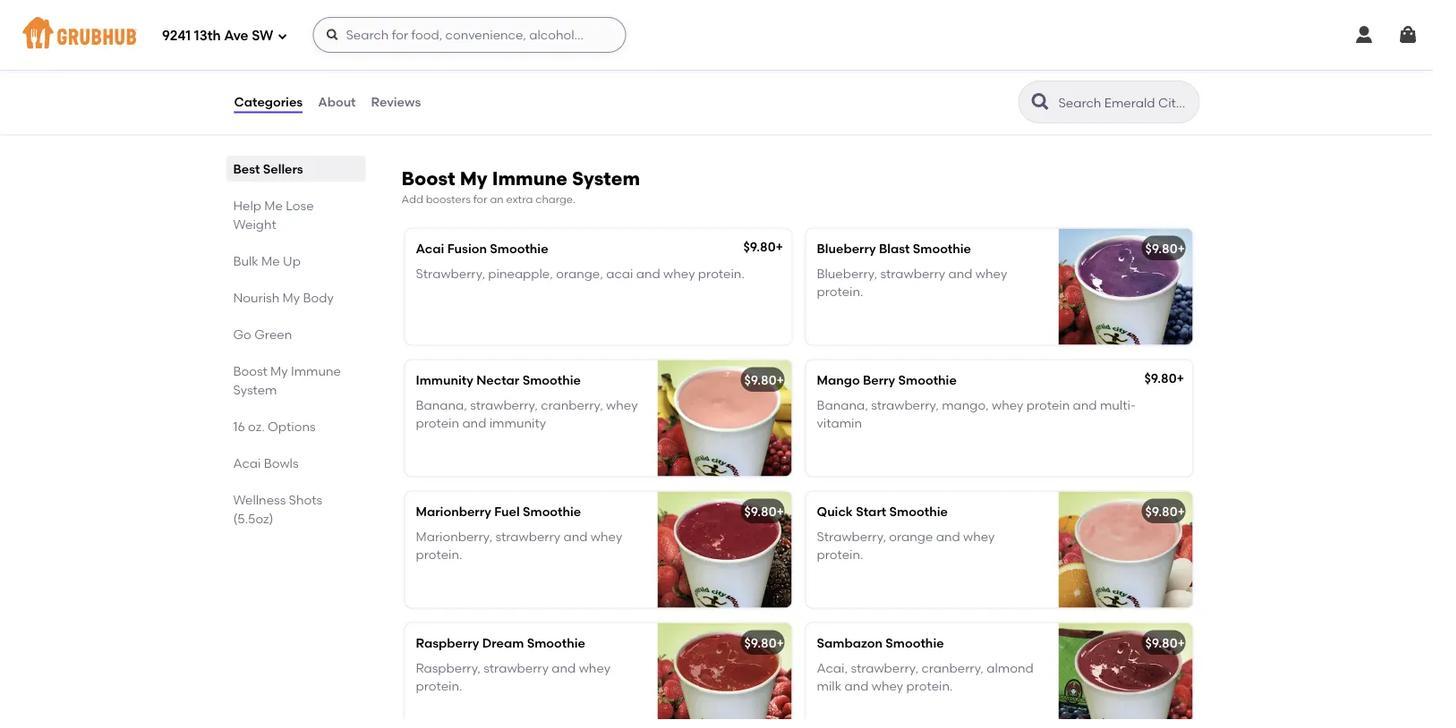 Task type: describe. For each thing, give the bounding box(es) containing it.
best
[[233, 161, 260, 176]]

dream
[[482, 636, 524, 651]]

banana, for banana, strawberry, cranberry, whey protein and immunity
[[416, 398, 467, 413]]

raspberry
[[416, 636, 479, 651]]

go
[[233, 327, 251, 342]]

an
[[490, 193, 504, 206]]

strawberry for fuel
[[495, 529, 560, 545]]

1 zip from the left
[[416, 27, 435, 42]]

system for boost my immune system add boosters for an extra charge.
[[572, 168, 640, 190]]

$9.80 + for acai, strawberry, cranberry, almond milk and whey protein.
[[1145, 636, 1185, 651]]

immunity
[[489, 416, 546, 431]]

quick start smoothie
[[817, 504, 948, 519]]

and inside apple, banana, bee sure, soy milk and whey protein.
[[416, 70, 440, 85]]

about
[[318, 94, 356, 110]]

$9.80 for raspberry, strawberry and whey protein.
[[744, 636, 776, 651]]

immune for boost my immune system add boosters for an extra charge.
[[492, 168, 567, 190]]

banana,
[[458, 52, 510, 67]]

+ for blueberry, strawberry and whey protein.
[[1178, 241, 1185, 256]]

about button
[[317, 70, 357, 134]]

$9.80 for banana, strawberry, cranberry, whey protein and immunity
[[744, 372, 776, 388]]

smoothie for immunity nectar smoothie
[[522, 372, 581, 388]]

boost my immune system add boosters for an extra charge.
[[401, 168, 640, 206]]

help me lose weight tab
[[233, 196, 358, 234]]

2 zip from the left
[[438, 27, 458, 42]]

blueberry, strawberry and whey protein.
[[817, 266, 1007, 300]]

almond
[[987, 661, 1034, 676]]

bee
[[513, 52, 536, 67]]

protein. inside raspberry, strawberry and whey protein.
[[416, 679, 462, 694]]

acai for acai fusion smoothie
[[416, 241, 444, 256]]

protein. inside apple, banana, bee sure, soy milk and whey protein.
[[478, 70, 524, 85]]

13th
[[194, 28, 221, 44]]

strawberry for blast
[[880, 266, 945, 281]]

mango,
[[942, 398, 989, 413]]

sw
[[252, 28, 273, 44]]

main navigation navigation
[[0, 0, 1433, 70]]

marionberry,
[[416, 529, 492, 545]]

nourish my body
[[233, 290, 334, 305]]

bulk
[[233, 253, 258, 269]]

boost for boost my immune system
[[233, 363, 267, 379]]

help me lose weight
[[233, 198, 314, 232]]

smoothie for quick start smoothie
[[889, 504, 948, 519]]

bulk me up
[[233, 253, 301, 269]]

$9.80 + for marionberry, strawberry and whey protein.
[[744, 504, 784, 519]]

whey inside acai, strawberry, cranberry, almond milk and whey protein.
[[872, 679, 903, 694]]

orange
[[889, 529, 933, 545]]

raspberry dream smoothie image
[[657, 623, 792, 721]]

wellness shots (5.5oz)
[[233, 492, 322, 526]]

nectar
[[476, 372, 519, 388]]

multi-
[[1100, 398, 1136, 413]]

and inside banana, strawberry, cranberry, whey protein and immunity
[[462, 416, 486, 431]]

options
[[268, 419, 316, 434]]

$9.80 + for strawberry, orange and whey protein.
[[1145, 504, 1185, 519]]

strawberry for dream
[[484, 661, 549, 676]]

body
[[303, 290, 334, 305]]

immune for boost my immune system
[[291, 363, 341, 379]]

fuel
[[494, 504, 520, 519]]

immunity nectar smoothie
[[416, 372, 581, 388]]

apple,
[[416, 52, 455, 67]]

my for nourish my body
[[283, 290, 300, 305]]

whey for immunity nectar smoothie
[[606, 398, 638, 413]]

quick
[[817, 504, 853, 519]]

sambazon smoothie image
[[1058, 623, 1193, 721]]

raspberry dream smoothie
[[416, 636, 585, 651]]

mango
[[817, 372, 860, 388]]

protein for immunity
[[416, 416, 459, 431]]

protein for multi-
[[1026, 398, 1070, 413]]

protein. inside marionberry, strawberry and whey protein.
[[416, 547, 462, 563]]

$9.80 + for blueberry, strawberry and whey protein.
[[1145, 241, 1185, 256]]

1 horizontal spatial svg image
[[325, 28, 340, 42]]

acai
[[606, 266, 633, 281]]

extra
[[506, 193, 533, 206]]

$9.80 for marionberry, strawberry and whey protein.
[[744, 504, 776, 519]]

zip zip smoothie image
[[657, 14, 792, 131]]

and inside raspberry, strawberry and whey protein.
[[552, 661, 576, 676]]

acai fusion smoothie
[[416, 241, 548, 256]]

wellness shots (5.5oz) tab
[[233, 491, 358, 528]]

sambazon smoothie
[[817, 636, 944, 651]]

smoothie up acai, strawberry, cranberry, almond milk and whey protein.
[[886, 636, 944, 651]]

boosters
[[426, 193, 471, 206]]

strawberry, for smoothie
[[851, 661, 918, 676]]

+ for strawberry, orange and whey protein.
[[1178, 504, 1185, 519]]

16 oz. options
[[233, 419, 316, 434]]

+ for banana, strawberry, cranberry, whey protein and immunity
[[776, 372, 784, 388]]

wellness
[[233, 492, 286, 508]]

best sellers
[[233, 161, 303, 176]]

best sellers tab
[[233, 159, 358, 178]]

up
[[283, 253, 301, 269]]

smoothie for zip zip smoothie
[[461, 27, 519, 42]]

$9.80 + for raspberry, strawberry and whey protein.
[[744, 636, 784, 651]]

my for boost my immune system
[[270, 363, 288, 379]]

and inside marionberry, strawberry and whey protein.
[[563, 529, 588, 545]]

help
[[233, 198, 261, 213]]

raspberry, strawberry and whey protein.
[[416, 661, 611, 694]]

berry
[[863, 372, 895, 388]]

Search Emerald City Smoothie search field
[[1057, 94, 1194, 111]]

smoothie for mango berry smoothie
[[898, 372, 957, 388]]

strawberry, for berry
[[871, 398, 939, 413]]

$9.80 + for banana, strawberry, cranberry, whey protein and immunity
[[744, 372, 784, 388]]

9241
[[162, 28, 191, 44]]

search icon image
[[1030, 91, 1051, 113]]

me for bulk
[[261, 253, 280, 269]]

acai,
[[817, 661, 848, 676]]

whey inside apple, banana, bee sure, soy milk and whey protein.
[[443, 70, 475, 85]]

whey for mango berry smoothie
[[992, 398, 1023, 413]]



Task type: locate. For each thing, give the bounding box(es) containing it.
0 vertical spatial my
[[460, 168, 487, 190]]

banana, strawberry, mango, whey protein and multi- vitamin
[[817, 398, 1136, 431]]

and inside strawberry, orange and whey protein.
[[936, 529, 960, 545]]

1 horizontal spatial boost
[[401, 168, 455, 190]]

fusion
[[447, 241, 487, 256]]

whey inside banana, strawberry, cranberry, whey protein and immunity
[[606, 398, 638, 413]]

0 vertical spatial cranberry,
[[541, 398, 603, 413]]

whey inside strawberry, orange and whey protein.
[[963, 529, 995, 545]]

protein. inside blueberry, strawberry and whey protein.
[[817, 284, 863, 300]]

weight
[[233, 217, 276, 232]]

0 horizontal spatial immune
[[291, 363, 341, 379]]

acai
[[416, 241, 444, 256], [233, 456, 261, 471]]

boost for boost my immune system add boosters for an extra charge.
[[401, 168, 455, 190]]

system
[[572, 168, 640, 190], [233, 382, 277, 397]]

smoothie for marionberry fuel smoothie
[[523, 504, 581, 519]]

strawberry, down fusion
[[416, 266, 485, 281]]

strawberry, inside banana, strawberry, mango, whey protein and multi- vitamin
[[871, 398, 939, 413]]

0 vertical spatial immune
[[492, 168, 567, 190]]

strawberry,
[[416, 266, 485, 281], [817, 529, 886, 545]]

and inside acai, strawberry, cranberry, almond milk and whey protein.
[[844, 679, 869, 694]]

+ for raspberry, strawberry and whey protein.
[[776, 636, 784, 651]]

1 vertical spatial acai
[[233, 456, 261, 471]]

my down green
[[270, 363, 288, 379]]

svg image right sw at left
[[277, 31, 288, 42]]

1 vertical spatial immune
[[291, 363, 341, 379]]

add
[[401, 193, 423, 206]]

1 horizontal spatial milk
[[817, 679, 841, 694]]

my inside boost my immune system add boosters for an extra charge.
[[460, 168, 487, 190]]

9241 13th ave sw
[[162, 28, 273, 44]]

immune
[[492, 168, 567, 190], [291, 363, 341, 379]]

whey for raspberry dream smoothie
[[579, 661, 611, 676]]

1 vertical spatial strawberry
[[495, 529, 560, 545]]

protein.
[[478, 70, 524, 85], [698, 266, 745, 281], [817, 284, 863, 300], [416, 547, 462, 563], [817, 547, 863, 563], [416, 679, 462, 694], [906, 679, 953, 694]]

me
[[264, 198, 283, 213], [261, 253, 280, 269]]

immune inside boost my immune system
[[291, 363, 341, 379]]

1 vertical spatial system
[[233, 382, 277, 397]]

protein. inside strawberry, orange and whey protein.
[[817, 547, 863, 563]]

for
[[473, 193, 487, 206]]

my left body at the left top of the page
[[283, 290, 300, 305]]

sambazon
[[817, 636, 883, 651]]

reviews button
[[370, 70, 422, 134]]

whey for marionberry fuel smoothie
[[591, 529, 622, 545]]

acai for acai bowls
[[233, 456, 261, 471]]

strawberry, inside banana, strawberry, cranberry, whey protein and immunity
[[470, 398, 538, 413]]

cranberry, inside acai, strawberry, cranberry, almond milk and whey protein.
[[921, 661, 984, 676]]

smoothie right fuel on the bottom left
[[523, 504, 581, 519]]

reviews
[[371, 94, 421, 110]]

apple, banana, bee sure, soy milk and whey protein.
[[416, 52, 619, 85]]

and down acai,
[[844, 679, 869, 694]]

0 vertical spatial me
[[264, 198, 283, 213]]

and left multi-
[[1073, 398, 1097, 413]]

boost down go
[[233, 363, 267, 379]]

0 vertical spatial milk
[[594, 52, 619, 67]]

smoothie up banana, strawberry, cranberry, whey protein and immunity
[[522, 372, 581, 388]]

banana, strawberry, cranberry, whey protein and immunity
[[416, 398, 638, 431]]

0 vertical spatial system
[[572, 168, 640, 190]]

bowls
[[264, 456, 299, 471]]

whey for quick start smoothie
[[963, 529, 995, 545]]

system up charge.
[[572, 168, 640, 190]]

nourish my body tab
[[233, 288, 358, 307]]

smoothie for blueberry blast smoothie
[[913, 241, 971, 256]]

0 vertical spatial protein
[[1026, 398, 1070, 413]]

2 banana, from the left
[[817, 398, 868, 413]]

$9.80 for blueberry, strawberry and whey protein.
[[1145, 241, 1178, 256]]

protein inside banana, strawberry, cranberry, whey protein and immunity
[[416, 416, 459, 431]]

system for boost my immune system
[[233, 382, 277, 397]]

0 vertical spatial acai
[[416, 241, 444, 256]]

smoothie up mango, on the right of page
[[898, 372, 957, 388]]

$9.80 for strawberry, orange and whey protein.
[[1145, 504, 1178, 519]]

16 oz. options tab
[[233, 417, 358, 436]]

0 horizontal spatial acai
[[233, 456, 261, 471]]

banana, inside banana, strawberry, cranberry, whey protein and immunity
[[416, 398, 467, 413]]

me left up
[[261, 253, 280, 269]]

sellers
[[263, 161, 303, 176]]

1 horizontal spatial banana,
[[817, 398, 868, 413]]

go green tab
[[233, 325, 358, 344]]

banana, inside banana, strawberry, mango, whey protein and multi- vitamin
[[817, 398, 868, 413]]

sure,
[[539, 52, 568, 67]]

banana,
[[416, 398, 467, 413], [817, 398, 868, 413]]

me inside help me lose weight
[[264, 198, 283, 213]]

strawberry inside marionberry, strawberry and whey protein.
[[495, 529, 560, 545]]

1 vertical spatial me
[[261, 253, 280, 269]]

smoothie up orange
[[889, 504, 948, 519]]

$9.80 +
[[743, 239, 783, 254], [1145, 241, 1185, 256], [1144, 371, 1184, 386], [744, 372, 784, 388], [744, 504, 784, 519], [1145, 504, 1185, 519], [744, 636, 784, 651], [1145, 636, 1185, 651]]

svg image up the about on the left top of the page
[[325, 28, 340, 42]]

+ for acai, strawberry, cranberry, almond milk and whey protein.
[[1178, 636, 1185, 651]]

pineapple,
[[488, 266, 553, 281]]

$9.80
[[743, 239, 776, 254], [1145, 241, 1178, 256], [1144, 371, 1177, 386], [744, 372, 776, 388], [744, 504, 776, 519], [1145, 504, 1178, 519], [744, 636, 776, 651], [1145, 636, 1178, 651]]

strawberry down blast
[[880, 266, 945, 281]]

lose
[[286, 198, 314, 213]]

strawberry inside blueberry, strawberry and whey protein.
[[880, 266, 945, 281]]

whey inside marionberry, strawberry and whey protein.
[[591, 529, 622, 545]]

whey inside blueberry, strawberry and whey protein.
[[975, 266, 1007, 281]]

and inside blueberry, strawberry and whey protein.
[[948, 266, 972, 281]]

svg image
[[325, 28, 340, 42], [277, 31, 288, 42]]

0 horizontal spatial boost
[[233, 363, 267, 379]]

my inside boost my immune system
[[270, 363, 288, 379]]

strawberry down dream
[[484, 661, 549, 676]]

1 vertical spatial milk
[[817, 679, 841, 694]]

1 horizontal spatial strawberry,
[[817, 529, 886, 545]]

my
[[460, 168, 487, 190], [283, 290, 300, 305], [270, 363, 288, 379]]

milk down acai,
[[817, 679, 841, 694]]

banana, for banana, strawberry, mango, whey protein and multi- vitamin
[[817, 398, 868, 413]]

start
[[856, 504, 886, 519]]

smoothie up pineapple,
[[490, 241, 548, 256]]

0 horizontal spatial cranberry,
[[541, 398, 603, 413]]

0 vertical spatial strawberry,
[[416, 266, 485, 281]]

raspberry,
[[416, 661, 481, 676]]

marionberry, strawberry and whey protein.
[[416, 529, 622, 563]]

and down blueberry blast smoothie
[[948, 266, 972, 281]]

marionberry fuel smoothie image
[[657, 492, 792, 608]]

strawberry down fuel on the bottom left
[[495, 529, 560, 545]]

quick start smoothie image
[[1058, 492, 1193, 608]]

1 horizontal spatial cranberry,
[[921, 661, 984, 676]]

1 horizontal spatial immune
[[492, 168, 567, 190]]

milk right soy
[[594, 52, 619, 67]]

and left immunity
[[462, 416, 486, 431]]

and right the acai
[[636, 266, 660, 281]]

and down raspberry dream smoothie
[[552, 661, 576, 676]]

0 horizontal spatial svg image
[[277, 31, 288, 42]]

strawberry, for nectar
[[470, 398, 538, 413]]

acai bowls tab
[[233, 454, 358, 473]]

categories button
[[233, 70, 304, 134]]

and right orange
[[936, 529, 960, 545]]

$9.80 for acai, strawberry, cranberry, almond milk and whey protein.
[[1145, 636, 1178, 651]]

my up for
[[460, 168, 487, 190]]

(5.5oz)
[[233, 511, 273, 526]]

strawberry, down sambazon smoothie
[[851, 661, 918, 676]]

zip zip smoothie
[[416, 27, 519, 42]]

soy
[[571, 52, 591, 67]]

1 vertical spatial strawberry,
[[817, 529, 886, 545]]

immunity
[[416, 372, 473, 388]]

strawberry, for start
[[817, 529, 886, 545]]

1 banana, from the left
[[416, 398, 467, 413]]

system inside boost my immune system add boosters for an extra charge.
[[572, 168, 640, 190]]

0 horizontal spatial zip
[[416, 27, 435, 42]]

cranberry, for sambazon smoothie
[[921, 661, 984, 676]]

me for help
[[264, 198, 283, 213]]

1 svg image from the left
[[1353, 24, 1375, 46]]

and down apple,
[[416, 70, 440, 85]]

protein. inside acai, strawberry, cranberry, almond milk and whey protein.
[[906, 679, 953, 694]]

strawberry inside raspberry, strawberry and whey protein.
[[484, 661, 549, 676]]

cranberry,
[[541, 398, 603, 413], [921, 661, 984, 676]]

mango berry smoothie
[[817, 372, 957, 388]]

system inside boost my immune system
[[233, 382, 277, 397]]

bulk me up tab
[[233, 252, 358, 270]]

1 horizontal spatial acai
[[416, 241, 444, 256]]

go green
[[233, 327, 292, 342]]

1 vertical spatial my
[[283, 290, 300, 305]]

strawberry, inside strawberry, orange and whey protein.
[[817, 529, 886, 545]]

+ for marionberry, strawberry and whey protein.
[[776, 504, 784, 519]]

banana, up vitamin
[[817, 398, 868, 413]]

smoothie for acai fusion smoothie
[[490, 241, 548, 256]]

blueberry blast smoothie
[[817, 241, 971, 256]]

immune down go green tab
[[291, 363, 341, 379]]

cranberry, for immunity nectar smoothie
[[541, 398, 603, 413]]

shots
[[289, 492, 322, 508]]

boost up the add
[[401, 168, 455, 190]]

boost inside boost my immune system
[[233, 363, 267, 379]]

strawberry, for fusion
[[416, 266, 485, 281]]

blueberry,
[[817, 266, 877, 281]]

nourish
[[233, 290, 280, 305]]

strawberry, orange and whey protein.
[[817, 529, 995, 563]]

0 vertical spatial strawberry
[[880, 266, 945, 281]]

whey inside banana, strawberry, mango, whey protein and multi- vitamin
[[992, 398, 1023, 413]]

svg image
[[1353, 24, 1375, 46], [1397, 24, 1419, 46]]

smoothie up banana, on the left of the page
[[461, 27, 519, 42]]

0 horizontal spatial protein
[[416, 416, 459, 431]]

16
[[233, 419, 245, 434]]

1 vertical spatial protein
[[416, 416, 459, 431]]

blueberry blast smoothie image
[[1058, 229, 1193, 345]]

immune up the extra
[[492, 168, 567, 190]]

my inside "nourish my body" tab
[[283, 290, 300, 305]]

strawberry, down mango berry smoothie
[[871, 398, 939, 413]]

marionberry fuel smoothie
[[416, 504, 581, 519]]

boost my immune system tab
[[233, 362, 358, 399]]

strawberry
[[880, 266, 945, 281], [495, 529, 560, 545], [484, 661, 549, 676]]

system up "oz."
[[233, 382, 277, 397]]

1 horizontal spatial zip
[[438, 27, 458, 42]]

charge.
[[536, 193, 576, 206]]

0 horizontal spatial milk
[[594, 52, 619, 67]]

marionberry
[[416, 504, 491, 519]]

vitamin
[[817, 416, 862, 431]]

zip
[[416, 27, 435, 42], [438, 27, 458, 42]]

1 horizontal spatial protein
[[1026, 398, 1070, 413]]

acai bowls
[[233, 456, 299, 471]]

acai left fusion
[[416, 241, 444, 256]]

me left lose on the left of page
[[264, 198, 283, 213]]

cranberry, inside banana, strawberry, cranberry, whey protein and immunity
[[541, 398, 603, 413]]

acai left bowls at bottom
[[233, 456, 261, 471]]

acai inside tab
[[233, 456, 261, 471]]

strawberry,
[[470, 398, 538, 413], [871, 398, 939, 413], [851, 661, 918, 676]]

and inside banana, strawberry, mango, whey protein and multi- vitamin
[[1073, 398, 1097, 413]]

strawberry, down quick on the bottom
[[817, 529, 886, 545]]

whey for blueberry blast smoothie
[[975, 266, 1007, 281]]

protein inside banana, strawberry, mango, whey protein and multi- vitamin
[[1026, 398, 1070, 413]]

cranberry, left the almond on the right bottom of the page
[[921, 661, 984, 676]]

ave
[[224, 28, 248, 44]]

immunity nectar smoothie image
[[657, 360, 792, 477]]

whey inside raspberry, strawberry and whey protein.
[[579, 661, 611, 676]]

0 vertical spatial boost
[[401, 168, 455, 190]]

immune inside boost my immune system add boosters for an extra charge.
[[492, 168, 567, 190]]

strawberry, pineapple, orange, acai and whey protein.
[[416, 266, 745, 281]]

boost my immune system
[[233, 363, 341, 397]]

1 horizontal spatial svg image
[[1397, 24, 1419, 46]]

0 horizontal spatial banana,
[[416, 398, 467, 413]]

smoothie up blueberry, strawberry and whey protein.
[[913, 241, 971, 256]]

blast
[[879, 241, 910, 256]]

0 horizontal spatial svg image
[[1353, 24, 1375, 46]]

strawberry, inside acai, strawberry, cranberry, almond milk and whey protein.
[[851, 661, 918, 676]]

1 vertical spatial cranberry,
[[921, 661, 984, 676]]

2 vertical spatial strawberry
[[484, 661, 549, 676]]

milk inside acai, strawberry, cranberry, almond milk and whey protein.
[[817, 679, 841, 694]]

cranberry, up immunity
[[541, 398, 603, 413]]

protein down immunity
[[416, 416, 459, 431]]

0 horizontal spatial strawberry,
[[416, 266, 485, 281]]

protein left multi-
[[1026, 398, 1070, 413]]

orange,
[[556, 266, 603, 281]]

my for boost my immune system add boosters for an extra charge.
[[460, 168, 487, 190]]

whey
[[443, 70, 475, 85], [663, 266, 695, 281], [975, 266, 1007, 281], [606, 398, 638, 413], [992, 398, 1023, 413], [591, 529, 622, 545], [963, 529, 995, 545], [579, 661, 611, 676], [872, 679, 903, 694]]

smoothie
[[461, 27, 519, 42], [490, 241, 548, 256], [913, 241, 971, 256], [522, 372, 581, 388], [898, 372, 957, 388], [523, 504, 581, 519], [889, 504, 948, 519], [527, 636, 585, 651], [886, 636, 944, 651]]

blueberry
[[817, 241, 876, 256]]

1 horizontal spatial system
[[572, 168, 640, 190]]

green
[[254, 327, 292, 342]]

boost inside boost my immune system add boosters for an extra charge.
[[401, 168, 455, 190]]

strawberry, up immunity
[[470, 398, 538, 413]]

smoothie right dream
[[527, 636, 585, 651]]

milk inside apple, banana, bee sure, soy milk and whey protein.
[[594, 52, 619, 67]]

banana, down immunity
[[416, 398, 467, 413]]

2 svg image from the left
[[1397, 24, 1419, 46]]

2 vertical spatial my
[[270, 363, 288, 379]]

oz.
[[248, 419, 265, 434]]

Search for food, convenience, alcohol... search field
[[313, 17, 626, 53]]

acai, strawberry, cranberry, almond milk and whey protein.
[[817, 661, 1034, 694]]

smoothie for raspberry dream smoothie
[[527, 636, 585, 651]]

1 vertical spatial boost
[[233, 363, 267, 379]]

0 horizontal spatial system
[[233, 382, 277, 397]]

categories
[[234, 94, 303, 110]]

and down marionberry fuel smoothie
[[563, 529, 588, 545]]



Task type: vqa. For each thing, say whether or not it's contained in the screenshot.
Beer & Seltzer
no



